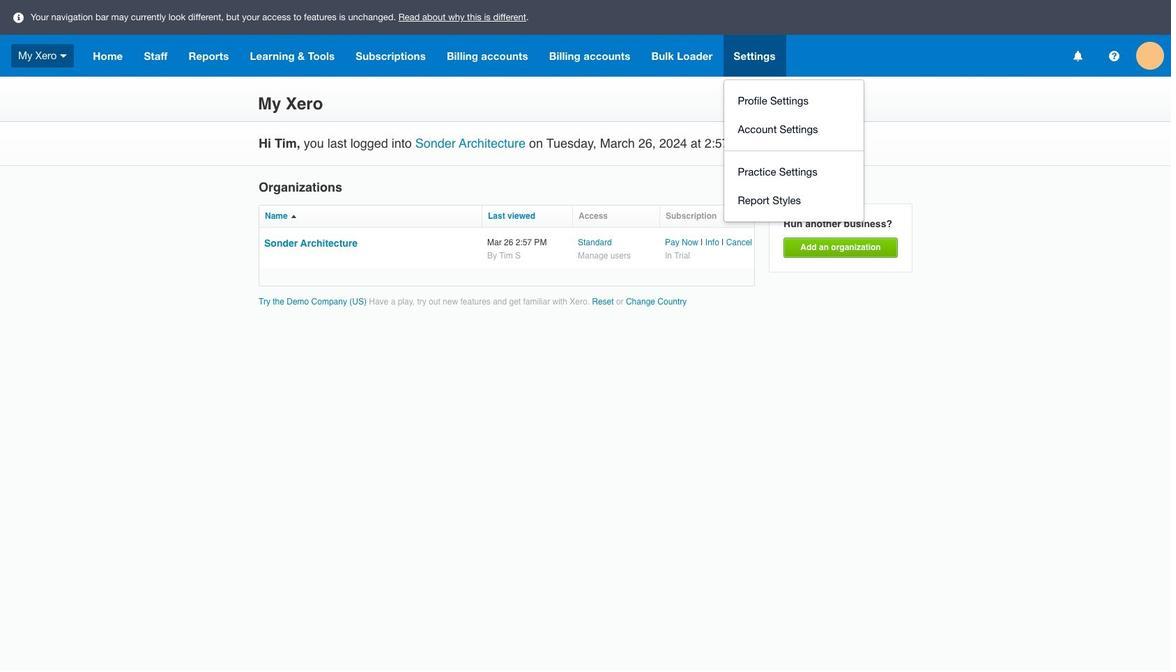 Task type: vqa. For each thing, say whether or not it's contained in the screenshot.
middle svg icon
yes



Task type: locate. For each thing, give the bounding box(es) containing it.
svg image
[[13, 13, 24, 23], [1073, 51, 1082, 61], [1109, 51, 1119, 61]]

group
[[724, 80, 863, 222]]

svg image
[[60, 54, 67, 58]]

banner
[[0, 0, 1171, 222]]

0 horizontal spatial svg image
[[13, 13, 24, 23]]

list box
[[724, 80, 863, 222]]



Task type: describe. For each thing, give the bounding box(es) containing it.
2 horizontal spatial svg image
[[1109, 51, 1119, 61]]

1 horizontal spatial svg image
[[1073, 51, 1082, 61]]



